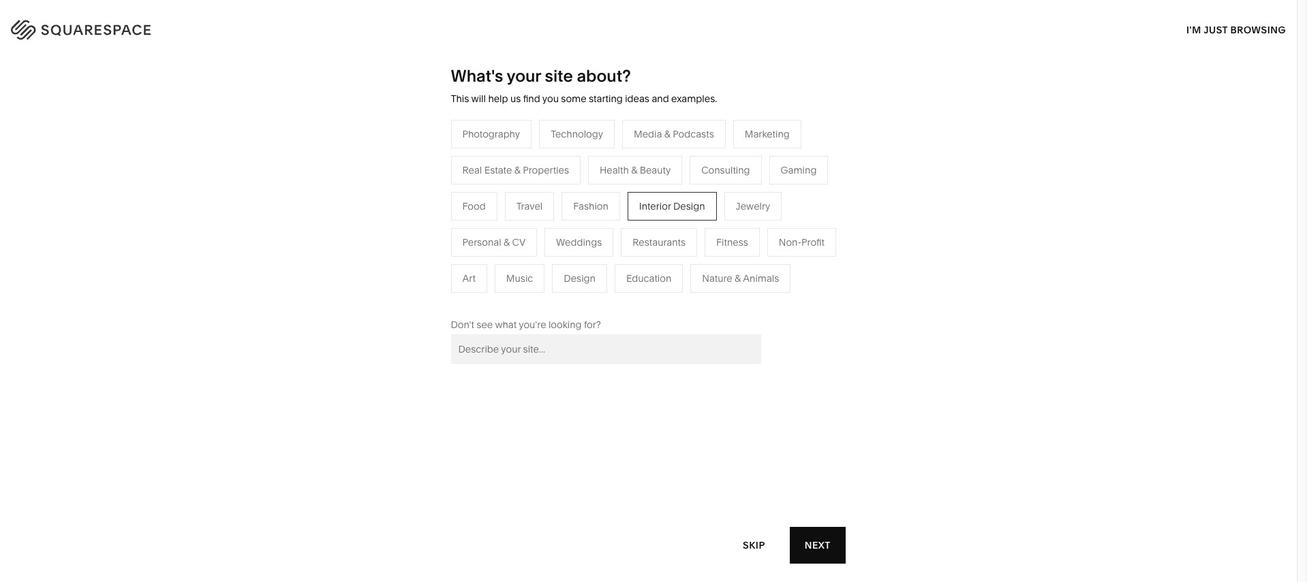 Task type: locate. For each thing, give the bounding box(es) containing it.
nature down fitness option
[[702, 273, 733, 285]]

travel up media & podcasts 'link'
[[517, 200, 543, 213]]

0 vertical spatial animals
[[678, 210, 714, 222]]

cv
[[512, 236, 526, 249]]

1 horizontal spatial nature
[[702, 273, 733, 285]]

0 vertical spatial properties
[[523, 164, 569, 176]]

help
[[488, 93, 508, 105]]

decor
[[676, 189, 703, 202]]

properties up travel option
[[523, 164, 569, 176]]

jewelry
[[736, 200, 771, 213]]

0 horizontal spatial restaurants
[[493, 210, 546, 222]]

podcasts down restaurants link
[[532, 230, 574, 243]]

1 horizontal spatial media & podcasts
[[634, 128, 714, 140]]

1 horizontal spatial animals
[[743, 273, 780, 285]]

Weddings radio
[[545, 228, 614, 257]]

events link
[[493, 251, 537, 263]]

Marketing radio
[[733, 120, 802, 148]]

real down music
[[493, 292, 513, 304]]

1 horizontal spatial podcasts
[[673, 128, 714, 140]]

Consulting radio
[[690, 156, 762, 185]]

podcasts inside media & podcasts option
[[673, 128, 714, 140]]

some
[[561, 93, 587, 105]]

this
[[451, 93, 469, 105]]

non- down jewelry option
[[779, 236, 802, 249]]

fitness up nature & animals radio
[[717, 236, 749, 249]]

and
[[652, 93, 669, 105]]

& inside nature & animals radio
[[735, 273, 741, 285]]

Real Estate & Properties radio
[[451, 156, 581, 185]]

restaurants link
[[493, 210, 560, 222]]

in
[[1270, 21, 1280, 33]]

travel
[[493, 189, 520, 202], [517, 200, 543, 213]]

0 vertical spatial real
[[463, 164, 482, 176]]

media & podcasts down restaurants link
[[493, 230, 574, 243]]

1 vertical spatial estate
[[515, 292, 543, 304]]

just
[[1204, 24, 1229, 36]]

what's
[[451, 66, 503, 86]]

1 vertical spatial animals
[[743, 273, 780, 285]]

i'm just browsing
[[1187, 24, 1287, 36]]

0 vertical spatial non-
[[779, 236, 802, 249]]

1 horizontal spatial fitness
[[717, 236, 749, 249]]

real inside option
[[463, 164, 482, 176]]

media up the 'beauty'
[[634, 128, 662, 140]]

fitness
[[637, 230, 669, 243], [717, 236, 749, 249]]

design inside design 'option'
[[564, 273, 596, 285]]

0 vertical spatial design
[[674, 200, 705, 213]]

0 horizontal spatial design
[[564, 273, 596, 285]]

art
[[463, 273, 476, 285]]

estate
[[485, 164, 512, 176], [515, 292, 543, 304]]

real estate & properties up you're
[[493, 292, 600, 304]]

personal & cv
[[463, 236, 526, 249]]

0 horizontal spatial animals
[[678, 210, 714, 222]]

0 horizontal spatial weddings
[[493, 271, 539, 283]]

nature & animals link
[[637, 210, 728, 222]]

nature & animals down fitness option
[[702, 273, 780, 285]]

animals
[[678, 210, 714, 222], [743, 273, 780, 285]]

podcasts down examples.
[[673, 128, 714, 140]]

1 vertical spatial weddings
[[493, 271, 539, 283]]

beauty
[[640, 164, 671, 176]]

log             in link
[[1248, 21, 1280, 33]]

media & podcasts
[[634, 128, 714, 140], [493, 230, 574, 243]]

0 horizontal spatial podcasts
[[532, 230, 574, 243]]

photography
[[463, 128, 520, 140]]

1 horizontal spatial design
[[674, 200, 705, 213]]

1 horizontal spatial restaurants
[[633, 236, 686, 249]]

1 horizontal spatial non-
[[779, 236, 802, 249]]

fashion
[[574, 200, 609, 213]]

technology
[[551, 128, 603, 140]]

media
[[634, 128, 662, 140], [493, 230, 522, 243]]

community
[[350, 251, 402, 263]]

food
[[463, 200, 486, 213]]

nature & animals down home & decor link on the top
[[637, 210, 714, 222]]

weddings up design 'option'
[[556, 236, 602, 249]]

0 vertical spatial real estate & properties
[[463, 164, 569, 176]]

0 horizontal spatial real
[[463, 164, 482, 176]]

0 vertical spatial podcasts
[[673, 128, 714, 140]]

education
[[627, 273, 672, 285]]

animals down decor
[[678, 210, 714, 222]]

non-profit
[[779, 236, 825, 249]]

0 horizontal spatial media & podcasts
[[493, 230, 574, 243]]

non-
[[779, 236, 802, 249], [413, 251, 435, 263]]

your
[[507, 66, 541, 86]]

1 vertical spatial restaurants
[[633, 236, 686, 249]]

nature
[[637, 210, 668, 222], [702, 273, 733, 285]]

community & non-profits
[[350, 251, 463, 263]]

1 vertical spatial nature & animals
[[702, 273, 780, 285]]

Personal & CV radio
[[451, 228, 537, 257]]

restaurants inside radio
[[633, 236, 686, 249]]

Non-Profit radio
[[768, 228, 837, 257]]

design
[[674, 200, 705, 213], [564, 273, 596, 285]]

don't see what you're looking for?
[[451, 319, 601, 331]]

1 horizontal spatial real
[[493, 292, 513, 304]]

& inside real estate & properties option
[[515, 164, 521, 176]]

& inside media & podcasts option
[[665, 128, 671, 140]]

0 horizontal spatial non-
[[413, 251, 435, 263]]

weddings
[[556, 236, 602, 249], [493, 271, 539, 283]]

nature down home
[[637, 210, 668, 222]]

estate up "travel" link
[[485, 164, 512, 176]]

fitness link
[[637, 230, 683, 243]]

real
[[463, 164, 482, 176], [493, 292, 513, 304]]

0 vertical spatial restaurants
[[493, 210, 546, 222]]

what's your site about? this will help us find you some starting ideas and examples.
[[451, 66, 718, 105]]

media & podcasts inside option
[[634, 128, 714, 140]]

Interior Design radio
[[628, 192, 717, 221]]

1 vertical spatial real
[[493, 292, 513, 304]]

1 vertical spatial media
[[493, 230, 522, 243]]

0 vertical spatial nature
[[637, 210, 668, 222]]

weddings down events link
[[493, 271, 539, 283]]

degraw element
[[466, 466, 832, 583]]

&
[[665, 128, 671, 140], [515, 164, 521, 176], [631, 164, 638, 176], [667, 189, 673, 202], [670, 210, 676, 222], [524, 230, 530, 243], [504, 236, 510, 249], [404, 251, 410, 263], [735, 273, 741, 285], [545, 292, 552, 304]]

restaurants down "travel" link
[[493, 210, 546, 222]]

restaurants down nature & animals link
[[633, 236, 686, 249]]

1 vertical spatial design
[[564, 273, 596, 285]]

events
[[493, 251, 523, 263]]

Restaurants radio
[[621, 228, 698, 257]]

0 horizontal spatial estate
[[485, 164, 512, 176]]

estate down music
[[515, 292, 543, 304]]

log             in
[[1248, 21, 1280, 33]]

media up events
[[493, 230, 522, 243]]

fitness down interior
[[637, 230, 669, 243]]

design inside interior design radio
[[674, 200, 705, 213]]

nature & animals
[[637, 210, 714, 222], [702, 273, 780, 285]]

0 vertical spatial nature & animals
[[637, 210, 714, 222]]

podcasts
[[673, 128, 714, 140], [532, 230, 574, 243]]

profits
[[435, 251, 463, 263]]

will
[[472, 93, 486, 105]]

1 horizontal spatial media
[[634, 128, 662, 140]]

0 vertical spatial media & podcasts
[[634, 128, 714, 140]]

starting
[[589, 93, 623, 105]]

1 horizontal spatial weddings
[[556, 236, 602, 249]]

Art radio
[[451, 264, 487, 293]]

next button
[[790, 528, 846, 565]]

real estate & properties
[[463, 164, 569, 176], [493, 292, 600, 304]]

Health & Beauty radio
[[588, 156, 683, 185]]

non- right community
[[413, 251, 435, 263]]

properties up looking
[[554, 292, 600, 304]]

health & beauty
[[600, 164, 671, 176]]

weddings link
[[493, 271, 553, 283]]

animals down fitness option
[[743, 273, 780, 285]]

real estate & properties link
[[493, 292, 614, 304]]

0 vertical spatial estate
[[485, 164, 512, 176]]

restaurants
[[493, 210, 546, 222], [633, 236, 686, 249]]

0 vertical spatial weddings
[[556, 236, 602, 249]]

site
[[545, 66, 573, 86]]

real estate & properties up "travel" link
[[463, 164, 569, 176]]

1 vertical spatial nature
[[702, 273, 733, 285]]

0 vertical spatial media
[[634, 128, 662, 140]]

1 vertical spatial podcasts
[[532, 230, 574, 243]]

Jewelry radio
[[725, 192, 782, 221]]

estate inside option
[[485, 164, 512, 176]]

1 vertical spatial non-
[[413, 251, 435, 263]]

properties
[[523, 164, 569, 176], [554, 292, 600, 304]]

non- inside radio
[[779, 236, 802, 249]]

interior
[[639, 200, 671, 213]]

media & podcasts down and on the top of page
[[634, 128, 714, 140]]

Media & Podcasts radio
[[623, 120, 726, 148]]

real up food radio at the top left of the page
[[463, 164, 482, 176]]



Task type: describe. For each thing, give the bounding box(es) containing it.
degraw image
[[466, 466, 832, 583]]

nature & animals inside nature & animals radio
[[702, 273, 780, 285]]

consulting
[[702, 164, 750, 176]]

travel inside option
[[517, 200, 543, 213]]

& inside health & beauty radio
[[631, 164, 638, 176]]

1 vertical spatial properties
[[554, 292, 600, 304]]

Fashion radio
[[562, 192, 620, 221]]

personal
[[463, 236, 502, 249]]

for?
[[584, 319, 601, 331]]

Gaming radio
[[769, 156, 829, 185]]

weddings inside radio
[[556, 236, 602, 249]]

looking
[[549, 319, 582, 331]]

next
[[805, 540, 831, 552]]

you
[[543, 93, 559, 105]]

home & decor link
[[637, 189, 717, 202]]

1 horizontal spatial estate
[[515, 292, 543, 304]]

see
[[477, 319, 493, 331]]

gaming
[[781, 164, 817, 176]]

nature inside radio
[[702, 273, 733, 285]]

Fitness radio
[[705, 228, 760, 257]]

health
[[600, 164, 629, 176]]

Education radio
[[615, 264, 683, 293]]

Photography radio
[[451, 120, 532, 148]]

animals inside radio
[[743, 273, 780, 285]]

interior design
[[639, 200, 705, 213]]

skip
[[743, 540, 765, 552]]

Travel radio
[[505, 192, 555, 221]]

squarespace logo image
[[27, 16, 179, 38]]

travel link
[[493, 189, 533, 202]]

1 vertical spatial media & podcasts
[[493, 230, 574, 243]]

0 horizontal spatial media
[[493, 230, 522, 243]]

home & decor
[[637, 189, 703, 202]]

skip button
[[728, 527, 780, 565]]

media & podcasts link
[[493, 230, 587, 243]]

0 horizontal spatial fitness
[[637, 230, 669, 243]]

& inside "personal & cv" 'option'
[[504, 236, 510, 249]]

log
[[1248, 21, 1268, 33]]

you're
[[519, 319, 547, 331]]

ideas
[[625, 93, 650, 105]]

real estate & properties inside real estate & properties option
[[463, 164, 569, 176]]

browsing
[[1231, 24, 1287, 36]]

profit
[[802, 236, 825, 249]]

examples.
[[672, 93, 718, 105]]

i'm
[[1187, 24, 1202, 36]]

find
[[523, 93, 540, 105]]

Don't see what you're looking for? field
[[451, 335, 761, 365]]

community & non-profits link
[[350, 251, 477, 263]]

travel down real estate & properties option
[[493, 189, 520, 202]]

home
[[637, 189, 665, 202]]

Music radio
[[495, 264, 545, 293]]

Technology radio
[[539, 120, 615, 148]]

don't
[[451, 319, 475, 331]]

what
[[495, 319, 517, 331]]

0 horizontal spatial nature
[[637, 210, 668, 222]]

marketing
[[745, 128, 790, 140]]

fitness inside option
[[717, 236, 749, 249]]

about?
[[577, 66, 631, 86]]

i'm just browsing link
[[1187, 11, 1287, 48]]

Nature & Animals radio
[[691, 264, 791, 293]]

Food radio
[[451, 192, 498, 221]]

us
[[511, 93, 521, 105]]

music
[[507, 273, 533, 285]]

Design radio
[[553, 264, 607, 293]]

1 vertical spatial real estate & properties
[[493, 292, 600, 304]]

properties inside option
[[523, 164, 569, 176]]

media inside option
[[634, 128, 662, 140]]

squarespace logo link
[[27, 16, 278, 38]]



Task type: vqa. For each thing, say whether or not it's contained in the screenshot.
Home & Decor
yes



